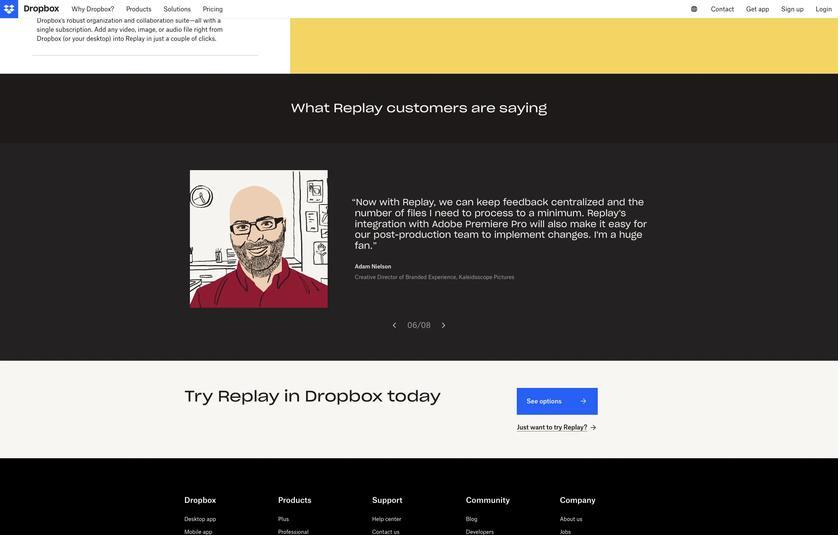 Task type: vqa. For each thing, say whether or not it's contained in the screenshot.
Secret Files link
no



Task type: locate. For each thing, give the bounding box(es) containing it.
process
[[475, 207, 513, 219]]

centralized
[[551, 196, 604, 208]]

image, up the collaboration
[[130, 8, 149, 15]]

replay?
[[564, 424, 587, 431]]

0 vertical spatial audio
[[163, 8, 179, 15]]

tool
[[201, 8, 212, 15]]

add
[[94, 26, 106, 33]]

customers
[[387, 100, 468, 116]]

products up plus
[[278, 496, 311, 505]]

experience,
[[428, 274, 457, 280]]

0 horizontal spatial with
[[203, 17, 216, 24]]

footer
[[0, 477, 838, 535]]

app for desktop app
[[207, 516, 216, 523]]

integration
[[355, 218, 406, 230]]

products up the collaboration
[[126, 5, 151, 13]]

of down "file"
[[191, 35, 197, 43]]

support
[[372, 496, 403, 505]]

with up integration
[[380, 196, 400, 208]]

1 vertical spatial replay
[[334, 100, 383, 116]]

06/08
[[407, 320, 431, 330]]

of left files at the top
[[395, 207, 404, 219]]

a right just
[[166, 35, 169, 43]]

video,
[[112, 8, 128, 15], [119, 26, 136, 33]]

will
[[530, 218, 545, 230]]

0 vertical spatial products
[[126, 5, 151, 13]]

plus link
[[278, 516, 289, 523]]

products inside footer
[[278, 496, 311, 505]]

sign up
[[781, 5, 804, 13]]

why dropbox? button
[[65, 0, 120, 18]]

your
[[72, 35, 85, 43]]

0 horizontal spatial in
[[146, 35, 152, 43]]

app inside popup button
[[759, 5, 769, 13]]

today
[[387, 387, 441, 406]]

access dropbox replay, a video, image, and audio review tool and dropbox's robust organization and collaboration suite—all with a single subscription. add any video, image, or audio file right from dropbox (or your desktop) into replay in just a couple of clicks.
[[37, 8, 224, 43]]

just want to try replay? link
[[517, 423, 598, 432]]

desktop app link
[[184, 516, 216, 523]]

audio
[[163, 8, 179, 15], [166, 26, 182, 33]]

blog link
[[466, 516, 478, 523]]

of
[[191, 35, 197, 43], [395, 207, 404, 219], [399, 274, 404, 280]]

help
[[372, 516, 384, 523]]

about
[[560, 516, 575, 523]]

replay, inside "now with replay, we can keep feedback centralized and the number of files i need to process to a minimum. replay's integration with adobe premiere pro will also make it easy for our post-production team to implement changes. i'm a huge fan."
[[403, 196, 436, 208]]

of inside access dropbox replay, a video, image, and audio review tool and dropbox's robust organization and collaboration suite—all with a single subscription. add any video, image, or audio file right from dropbox (or your desktop) into replay in just a couple of clicks.
[[191, 35, 197, 43]]

organization
[[87, 17, 122, 24]]

image,
[[130, 8, 149, 15], [138, 26, 157, 33]]

(or
[[63, 35, 71, 43]]

of right director
[[399, 274, 404, 280]]

audio up couple
[[166, 26, 182, 33]]

from
[[209, 26, 223, 33]]

0 vertical spatial app
[[759, 5, 769, 13]]

2 vertical spatial with
[[409, 218, 429, 230]]

0 vertical spatial replay
[[126, 35, 145, 43]]

products button
[[120, 0, 158, 18]]

1 vertical spatial of
[[395, 207, 404, 219]]

creative
[[355, 274, 376, 280]]

app inside footer
[[207, 516, 216, 523]]

solutions
[[164, 5, 191, 13]]

feedback
[[503, 196, 548, 208]]

about us link
[[560, 516, 583, 523]]

help center link
[[372, 516, 401, 523]]

director
[[377, 274, 398, 280]]

replay, left "we"
[[403, 196, 436, 208]]

0 vertical spatial replay,
[[85, 8, 105, 15]]

audio up the collaboration
[[163, 8, 179, 15]]

review
[[181, 8, 199, 15]]

with down "tool"
[[203, 17, 216, 24]]

app right desktop
[[207, 516, 216, 523]]

nielson
[[372, 263, 391, 270]]

couple
[[171, 35, 190, 43]]

files
[[407, 207, 427, 219]]

login
[[816, 5, 832, 13]]

2 vertical spatial replay
[[218, 387, 280, 406]]

a right i'm at the top right
[[611, 229, 616, 241]]

1 horizontal spatial with
[[380, 196, 400, 208]]

options
[[540, 398, 562, 405]]

2 horizontal spatial replay
[[334, 100, 383, 116]]

0 vertical spatial in
[[146, 35, 152, 43]]

help center
[[372, 516, 401, 523]]

to inside 'link'
[[547, 424, 553, 431]]

sign up link
[[775, 0, 810, 18]]

us
[[577, 516, 583, 523]]

0 horizontal spatial replay
[[126, 35, 145, 43]]

1 horizontal spatial replay
[[218, 387, 280, 406]]

get app
[[746, 5, 769, 13]]

app right get
[[759, 5, 769, 13]]

it
[[600, 218, 606, 230]]

dropbox
[[59, 8, 83, 15], [37, 35, 61, 43], [305, 387, 383, 406], [184, 496, 216, 505]]

and right organization
[[124, 17, 135, 24]]

video, up organization
[[112, 8, 128, 15]]

dropbox's
[[37, 17, 65, 24]]

0 horizontal spatial products
[[126, 5, 151, 13]]

can
[[456, 196, 474, 208]]

image, down the collaboration
[[138, 26, 157, 33]]

replay for what replay customers are saying
[[334, 100, 383, 116]]

1 vertical spatial products
[[278, 496, 311, 505]]

login link
[[810, 0, 838, 18]]

try replay in dropbox today
[[184, 387, 441, 406]]

and up the collaboration
[[151, 8, 161, 15]]

with inside access dropbox replay, a video, image, and audio review tool and dropbox's robust organization and collaboration suite—all with a single subscription. add any video, image, or audio file right from dropbox (or your desktop) into replay in just a couple of clicks.
[[203, 17, 216, 24]]

1 horizontal spatial app
[[759, 5, 769, 13]]

1 horizontal spatial in
[[284, 387, 300, 406]]

replay, up organization
[[85, 8, 105, 15]]

"now
[[352, 196, 377, 208]]

1 vertical spatial video,
[[119, 26, 136, 33]]

plus
[[278, 516, 289, 523]]

replay, inside access dropbox replay, a video, image, and audio review tool and dropbox's robust organization and collaboration suite—all with a single subscription. add any video, image, or audio file right from dropbox (or your desktop) into replay in just a couple of clicks.
[[85, 8, 105, 15]]

and left the the
[[607, 196, 625, 208]]

number
[[355, 207, 392, 219]]

we
[[439, 196, 453, 208]]

0 vertical spatial with
[[203, 17, 216, 24]]

with left i
[[409, 218, 429, 230]]

easy
[[609, 218, 631, 230]]

0 horizontal spatial app
[[207, 516, 216, 523]]

0 horizontal spatial replay,
[[85, 8, 105, 15]]

solutions button
[[158, 0, 197, 18]]

to
[[462, 207, 472, 219], [516, 207, 526, 219], [482, 229, 491, 241], [547, 424, 553, 431]]

video, up into
[[119, 26, 136, 33]]

1 vertical spatial replay,
[[403, 196, 436, 208]]

0 vertical spatial of
[[191, 35, 197, 43]]

also
[[548, 218, 567, 230]]

to left try
[[547, 424, 553, 431]]

of inside "now with replay, we can keep feedback centralized and the number of files i need to process to a minimum. replay's integration with adobe premiere pro will also make it easy for our post-production team to implement changes. i'm a huge fan."
[[395, 207, 404, 219]]

in
[[146, 35, 152, 43], [284, 387, 300, 406]]

1 vertical spatial in
[[284, 387, 300, 406]]

contact
[[711, 5, 734, 13]]

a
[[107, 8, 110, 15], [218, 17, 221, 24], [166, 35, 169, 43], [529, 207, 535, 219], [611, 229, 616, 241]]

1 vertical spatial image,
[[138, 26, 157, 33]]

just
[[153, 35, 164, 43]]

adam nielson
[[355, 263, 391, 270]]

keep
[[477, 196, 500, 208]]

1 horizontal spatial replay,
[[403, 196, 436, 208]]

1 vertical spatial app
[[207, 516, 216, 523]]

and
[[151, 8, 161, 15], [213, 8, 224, 15], [124, 17, 135, 24], [607, 196, 625, 208]]

try
[[554, 424, 562, 431]]

i
[[430, 207, 432, 219]]

1 horizontal spatial products
[[278, 496, 311, 505]]



Task type: describe. For each thing, give the bounding box(es) containing it.
to right need
[[462, 207, 472, 219]]

changes.
[[548, 229, 591, 241]]

replay's
[[587, 207, 626, 219]]

a right pro
[[529, 207, 535, 219]]

a up from
[[218, 17, 221, 24]]

to right team
[[482, 229, 491, 241]]

desktop
[[184, 516, 205, 523]]

subscription.
[[56, 26, 93, 33]]

are
[[471, 100, 496, 116]]

what
[[291, 100, 330, 116]]

blog
[[466, 516, 478, 523]]

desktop app
[[184, 516, 216, 523]]

want
[[530, 424, 545, 431]]

collaboration
[[136, 17, 174, 24]]

pro
[[511, 218, 527, 230]]

access
[[37, 8, 57, 15]]

center
[[385, 516, 401, 523]]

0 vertical spatial video,
[[112, 8, 128, 15]]

creative director of branded experience, kaleidoscope pictures
[[355, 274, 514, 280]]

branded
[[405, 274, 427, 280]]

i'm
[[594, 229, 608, 241]]

get
[[746, 5, 757, 13]]

about us
[[560, 516, 583, 523]]

need
[[435, 207, 459, 219]]

kaleidoscope
[[459, 274, 492, 280]]

just
[[517, 424, 529, 431]]

and inside "now with replay, we can keep feedback centralized and the number of files i need to process to a minimum. replay's integration with adobe premiere pro will also make it easy for our post-production team to implement changes. i'm a huge fan."
[[607, 196, 625, 208]]

pictures
[[494, 274, 514, 280]]

our
[[355, 229, 371, 241]]

replay, for robust
[[85, 8, 105, 15]]

make
[[570, 218, 597, 230]]

app for get app
[[759, 5, 769, 13]]

fan."
[[355, 240, 377, 252]]

pricing link
[[197, 0, 229, 18]]

"now with replay, we can keep feedback centralized and the number of files i need to process to a minimum. replay's integration with adobe premiere pro will also make it easy for our post-production team to implement changes. i'm a huge fan."
[[352, 196, 647, 252]]

clicks.
[[199, 35, 216, 43]]

production
[[399, 229, 451, 241]]

and right "tool"
[[213, 8, 224, 15]]

replay, for files
[[403, 196, 436, 208]]

minimum.
[[538, 207, 584, 219]]

to left the will
[[516, 207, 526, 219]]

pricing
[[203, 5, 223, 13]]

right
[[194, 26, 208, 33]]

why
[[72, 5, 85, 13]]

adam
[[355, 263, 370, 270]]

implement
[[494, 229, 545, 241]]

or
[[159, 26, 164, 33]]

footer containing dropbox
[[0, 477, 838, 535]]

2 vertical spatial of
[[399, 274, 404, 280]]

community
[[466, 496, 510, 505]]

any
[[108, 26, 118, 33]]

single
[[37, 26, 54, 33]]

person with glasses wearing a red shirt in front of a desk image
[[190, 170, 328, 308]]

see options link
[[517, 388, 598, 415]]

what replay customers are saying
[[291, 100, 547, 116]]

2 horizontal spatial with
[[409, 218, 429, 230]]

see options
[[527, 398, 562, 405]]

why dropbox?
[[72, 5, 114, 13]]

the
[[628, 196, 644, 208]]

suite—all
[[175, 17, 202, 24]]

sign
[[781, 5, 795, 13]]

team
[[454, 229, 479, 241]]

a up organization
[[107, 8, 110, 15]]

in inside access dropbox replay, a video, image, and audio review tool and dropbox's robust organization and collaboration suite—all with a single subscription. add any video, image, or audio file right from dropbox (or your desktop) into replay in just a couple of clicks.
[[146, 35, 152, 43]]

dropbox?
[[86, 5, 114, 13]]

1 vertical spatial with
[[380, 196, 400, 208]]

file
[[184, 26, 192, 33]]

computer pointer hovers over a play button and shows digital tools image
[[308, 0, 820, 56]]

contact button
[[705, 0, 740, 18]]

see
[[527, 398, 538, 405]]

products inside dropdown button
[[126, 5, 151, 13]]

company
[[560, 496, 596, 505]]

0 vertical spatial image,
[[130, 8, 149, 15]]

post-
[[374, 229, 399, 241]]

adobe
[[432, 218, 463, 230]]

into
[[113, 35, 124, 43]]

replay for try replay in dropbox today
[[218, 387, 280, 406]]

saying
[[499, 100, 547, 116]]

1 vertical spatial audio
[[166, 26, 182, 33]]

get app button
[[740, 0, 775, 18]]

replay inside access dropbox replay, a video, image, and audio review tool and dropbox's robust organization and collaboration suite—all with a single subscription. add any video, image, or audio file right from dropbox (or your desktop) into replay in just a couple of clicks.
[[126, 35, 145, 43]]

desktop)
[[86, 35, 111, 43]]

up
[[796, 5, 804, 13]]

for
[[634, 218, 647, 230]]



